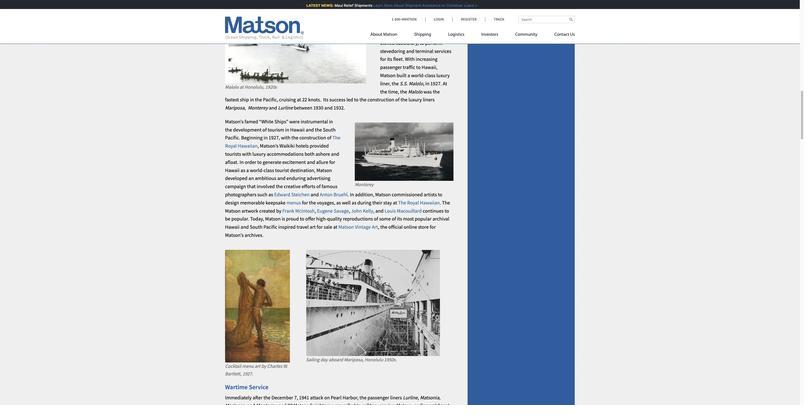 Task type: describe. For each thing, give the bounding box(es) containing it.
as left well at the left of page
[[336, 200, 341, 206]]

continues to be popular. today, matson is proud to offer high-quality reproductions of some of its most popular archival hawaii and south pacific inspired travel art for sale at
[[225, 208, 450, 231]]

the right was
[[433, 88, 440, 95]]

a inside , matson's waikiki hotels provided tourists with luxury accommodations both ashore and afloat. in order to generate excitement and allure for hawaii as a world-class tourist destination, matson developed an ambitious and enduring advertising campaign that involved the creative efforts of famous photographers such as
[[246, 167, 249, 174]]

services
[[435, 48, 452, 54]]

success
[[329, 97, 346, 103]]

to right 'or'
[[448, 0, 453, 6]]

and down its
[[325, 105, 333, 111]]

mcintosh
[[295, 208, 315, 214]]

continues
[[423, 208, 444, 214]]

1 vertical spatial mid-
[[380, 7, 390, 14]]

and inside continues to be popular. today, matson is proud to offer high-quality reproductions of some of its most popular archival hawaii and south pacific inspired travel art for sale at
[[241, 224, 249, 231]]

was the fastest ship in the pacific, cruising at 22 knots.  its success led to the construction of the luxury liners mariposa , monterey and lurline between 1930 and 1932.
[[225, 88, 440, 111]]

day
[[321, 357, 328, 363]]

well
[[342, 200, 351, 206]]

800-
[[395, 17, 402, 22]]

both
[[305, 151, 315, 157]]

eugene
[[317, 208, 333, 214]]

class inside the decade from the mid-1920s to mid-30s marked a period of significant expansion for matson. in 1925, the company established matson terminals, inc., a wholly owned subsidiary, to perform stevedoring and terminal services for its fleet. with increasing passenger traffic to hawaii, matson built a world-class luxury liner, the
[[425, 72, 436, 79]]

terminal
[[416, 48, 434, 54]]

the inside the decade from the mid-1920s to mid-30s marked a period of significant expansion for matson. in 1925, the company established matson terminals, inc., a wholly owned subsidiary, to perform stevedoring and terminal services for its fleet. with increasing passenger traffic to hawaii, matson built a world-class luxury liner, the
[[380, 0, 388, 6]]

as right well at the left of page
[[352, 200, 357, 206]]

keepsake
[[266, 200, 286, 206]]

and down tourist on the left top of page
[[277, 175, 286, 182]]

popular
[[415, 216, 432, 222]]

between
[[294, 105, 312, 111]]

online
[[404, 224, 417, 231]]

monterey inside was the fastest ship in the pacific, cruising at 22 knots.  its success led to the construction of the luxury liners mariposa , monterey and lurline between 1930 and 1932.
[[248, 105, 268, 111]]

7,
[[294, 395, 298, 401]]

hawaiian inside the royal hawaiian
[[238, 143, 258, 149]]

1-800-4matson
[[392, 17, 417, 22]]

at left honolulu,
[[240, 84, 244, 90]]

tourism
[[268, 127, 284, 133]]

in down ships"
[[285, 127, 289, 133]]

matson inside , matson's waikiki hotels provided tourists with luxury accommodations both ashore and afloat. in order to generate excitement and allure for hawaii as a world-class tourist destination, matson developed an ambitious and enduring advertising campaign that involved the creative efforts of famous photographers such as
[[317, 167, 332, 174]]

edward steichen and anton bruehl
[[274, 192, 348, 198]]

pearl
[[331, 395, 342, 401]]

ashore
[[316, 151, 330, 157]]

the up time, at top
[[392, 80, 399, 87]]

the down the edward steichen and anton bruehl
[[309, 200, 316, 206]]

1 vertical spatial the royal hawaiian link
[[398, 200, 440, 206]]

hawaii inside matson's famed "white ships" were instrumental in the development of tourism in hawaii and the south pacific. beginning in 1927, with the construction of
[[290, 127, 305, 133]]

as up developed
[[241, 167, 245, 174]]

art inside cocktail menu art by charles w. bartlett, 1927.
[[255, 364, 261, 370]]

with
[[405, 56, 415, 62]]

and inside the decade from the mid-1920s to mid-30s marked a period of significant expansion for matson. in 1925, the company established matson terminals, inc., a wholly owned subsidiary, to perform stevedoring and terminal services for its fleet. with increasing passenger traffic to hawaii, matson built a world-class luxury liner, the
[[406, 48, 415, 54]]

ship
[[240, 97, 249, 103]]

of inside was the fastest ship in the pacific, cruising at 22 knots.  its success led to the construction of the luxury liners mariposa , monterey and lurline between 1930 and 1932.
[[395, 97, 400, 103]]

immediately
[[225, 395, 252, 401]]

cruising
[[279, 97, 296, 103]]

in right instrumental
[[329, 118, 333, 125]]

savage
[[334, 208, 349, 214]]

cocktail
[[225, 364, 241, 370]]

art inside continues to be popular. today, matson is proud to offer high-quality reproductions of some of its most popular archival hawaii and south pacific inspired travel art for sale at
[[310, 224, 316, 231]]

about matson link
[[371, 30, 406, 41]]

Search search field
[[519, 16, 575, 23]]

the down liner,
[[380, 88, 387, 95]]

. in addition, matson commissioned artists to design memorable keepsake
[[225, 192, 442, 206]]

matsonia
[[420, 395, 439, 401]]

the decade from the mid-1920s to mid-30s marked a period of significant expansion for matson. in 1925, the company established matson terminals, inc., a wholly owned subsidiary, to perform stevedoring and terminal services for its fleet. with increasing passenger traffic to hawaii, matson built a world-class luxury liner, the
[[380, 0, 453, 87]]

with inside , matson's waikiki hotels provided tourists with luxury accommodations both ashore and afloat. in order to generate excitement and allure for hawaii as a world-class tourist destination, matson developed an ambitious and enduring advertising campaign that involved the creative efforts of famous photographers such as
[[242, 151, 252, 157]]

malolo for malolo
[[408, 88, 423, 95]]

design
[[225, 200, 239, 206]]

logistics
[[448, 32, 465, 37]]

the up hotels
[[291, 135, 298, 141]]

1-800-4matson link
[[392, 17, 425, 22]]

wholly
[[434, 32, 448, 38]]

matson down quality
[[339, 224, 354, 231]]

beginning
[[241, 135, 263, 141]]

to inside , matson's waikiki hotels provided tourists with luxury accommodations both ashore and afloat. in order to generate excitement and allure for hawaii as a world-class tourist destination, matson developed an ambitious and enduring advertising campaign that involved the creative efforts of famous photographers such as
[[257, 159, 262, 166]]

logistics link
[[440, 30, 473, 41]]

in inside was the fastest ship in the pacific, cruising at 22 knots.  its success led to the construction of the luxury liners mariposa , monterey and lurline between 1930 and 1932.
[[250, 97, 254, 103]]

charles
[[267, 364, 282, 370]]

expansion
[[403, 15, 425, 22]]

track link
[[485, 17, 504, 22]]

famed
[[245, 118, 258, 125]]

of down "white
[[263, 127, 267, 133]]

container
[[443, 3, 459, 8]]

at inside was the fastest ship in the pacific, cruising at 22 knots.  its success led to the construction of the luxury liners mariposa , monterey and lurline between 1930 and 1932.
[[297, 97, 301, 103]]

attack
[[310, 395, 323, 401]]

in inside , matson's waikiki hotels provided tourists with luxury accommodations both ashore and afloat. in order to generate excitement and allure for hawaii as a world-class tourist destination, matson developed an ambitious and enduring advertising campaign that involved the creative efforts of famous photographers such as
[[240, 159, 244, 166]]

world- inside the decade from the mid-1920s to mid-30s marked a period of significant expansion for matson. in 1925, the company established matson terminals, inc., a wholly owned subsidiary, to perform stevedoring and terminal services for its fleet. with increasing passenger traffic to hawaii, matson built a world-class luxury liner, the
[[411, 72, 425, 79]]

artwork
[[242, 208, 258, 214]]

1927. inside cocktail menu art by charles w. bartlett, 1927.
[[243, 371, 253, 378]]

period
[[419, 7, 433, 14]]

sale
[[324, 224, 332, 231]]

the right harbor,
[[360, 395, 367, 401]]

reproductions
[[343, 216, 373, 222]]

john kelly link
[[351, 208, 373, 214]]

travel
[[297, 224, 309, 231]]

passenger inside the decade from the mid-1920s to mid-30s marked a period of significant expansion for matson. in 1925, the company established matson terminals, inc., a wholly owned subsidiary, to perform stevedoring and terminal services for its fleet. with increasing passenger traffic to hawaii, matson built a world-class luxury liner, the
[[380, 64, 402, 71]]

most
[[403, 216, 414, 222]]

official
[[389, 224, 403, 231]]

for inside the , the official online store for matson's archives.
[[430, 224, 436, 231]]

luxury inside was the fastest ship in the pacific, cruising at 22 knots.  its success led to the construction of the luxury liners mariposa , monterey and lurline between 1930 and 1932.
[[409, 97, 422, 103]]

south inside continues to be popular. today, matson is proud to offer high-quality reproductions of some of its most popular archival hawaii and south pacific inspired travel art for sale at
[[250, 224, 263, 231]]

inspired
[[278, 224, 296, 231]]

edward
[[274, 192, 290, 198]]

be
[[225, 216, 230, 222]]

eugene savage link
[[317, 208, 349, 214]]

news:
[[317, 3, 330, 8]]

luxury inside , matson's waikiki hotels provided tourists with luxury accommodations both ashore and afloat. in order to generate excitement and allure for hawaii as a world-class tourist destination, matson developed an ambitious and enduring advertising campaign that involved the creative efforts of famous photographers such as
[[253, 151, 266, 157]]

macouillard
[[397, 208, 422, 214]]

liners inside was the fastest ship in the pacific, cruising at 22 knots.  its success led to the construction of the luxury liners mariposa , monterey and lurline between 1930 and 1932.
[[423, 97, 435, 103]]

immediately after the december 7, 1941 attack on pearl harbor, the passenger liners lurline , matsonia ,
[[225, 395, 441, 401]]

of up art
[[374, 216, 378, 222]]

to down "shipping"
[[420, 40, 424, 46]]

a up expansion
[[416, 7, 418, 14]]

hotels
[[296, 143, 309, 149]]

construction inside matson's famed "white ships" were instrumental in the development of tourism in hawaii and the south pacific. beginning in 1927, with the construction of
[[300, 135, 326, 141]]

1 horizontal spatial mid-
[[425, 0, 435, 6]]

search image
[[570, 17, 573, 21]]

frank
[[283, 208, 294, 214]]

fleet.
[[393, 56, 404, 62]]

and down their
[[376, 208, 384, 214]]

. for in
[[348, 192, 349, 198]]

investors
[[481, 32, 498, 37]]

decade
[[389, 0, 405, 6]]

4matson
[[402, 17, 417, 22]]

honolulu,
[[245, 84, 264, 90]]

today,
[[250, 216, 264, 222]]

1932.
[[334, 105, 345, 111]]

at right stay
[[393, 200, 397, 206]]

the inside . the matson artwork created by
[[442, 200, 450, 206]]

the inside the , the official online store for matson's archives.
[[380, 224, 387, 231]]

the left pacific,
[[255, 97, 262, 103]]

, inside , matson's waikiki hotels provided tourists with luxury accommodations both ashore and afloat. in order to generate excitement and allure for hawaii as a world-class tourist destination, matson developed an ambitious and enduring advertising campaign that involved the creative efforts of famous photographers such as
[[258, 143, 259, 149]]

to up archival on the right of page
[[445, 208, 449, 214]]

, inside , in 1927. at the time, the
[[423, 80, 425, 87]]

blue matson logo with ocean, shipping, truck, rail and logistics written beneath it. image
[[225, 17, 304, 40]]

developed
[[225, 175, 248, 182]]

matson up "owned"
[[380, 32, 396, 38]]

offer
[[305, 216, 315, 222]]

proud
[[286, 216, 299, 222]]

cocktail menu art by charles w. bartlett, 1927.
[[225, 364, 288, 378]]

a right built
[[408, 72, 410, 79]]

generate
[[263, 159, 281, 166]]

a right inc.,
[[430, 32, 433, 38]]

more
[[380, 3, 389, 8]]

the right after at the left
[[264, 395, 271, 401]]

1930
[[313, 105, 324, 111]]

at
[[443, 80, 447, 87]]

and right ashore
[[331, 151, 339, 157]]

of inside , matson's waikiki hotels provided tourists with luxury accommodations both ashore and afloat. in order to generate excitement and allure for hawaii as a world-class tourist destination, matson developed an ambitious and enduring advertising campaign that involved the creative efforts of famous photographers such as
[[316, 183, 321, 190]]

1927,
[[269, 135, 280, 141]]

1 vertical spatial hawaiian
[[420, 200, 440, 206]]

royal inside the royal hawaiian
[[225, 143, 237, 149]]

1 horizontal spatial monterey
[[355, 182, 374, 188]]

for up mcintosh
[[302, 200, 308, 206]]

the inside the royal hawaiian
[[333, 135, 341, 141]]

by inside cocktail menu art by charles w. bartlett, 1927.
[[261, 364, 266, 370]]

hawaii inside , matson's waikiki hotels provided tourists with luxury accommodations both ashore and afloat. in order to generate excitement and allure for hawaii as a world-class tourist destination, matson developed an ambitious and enduring advertising campaign that involved the creative efforts of famous photographers such as
[[225, 167, 240, 174]]

provided
[[310, 143, 329, 149]]

latest
[[302, 3, 317, 8]]

1 vertical spatial lurline
[[403, 395, 418, 401]]

"white
[[259, 118, 274, 125]]

30s
[[390, 7, 397, 14]]

matson inside 'link'
[[383, 32, 397, 37]]

and down the both
[[307, 159, 315, 166]]

investors link
[[473, 30, 507, 41]]

, matson's waikiki hotels provided tourists with luxury accommodations both ashore and afloat. in order to generate excitement and allure for hawaii as a world-class tourist destination, matson developed an ambitious and enduring advertising campaign that involved the creative efforts of famous photographers such as
[[225, 143, 339, 198]]

, in 1927. at the time, the
[[380, 80, 447, 95]]

some
[[379, 216, 391, 222]]



Task type: vqa. For each thing, say whether or not it's contained in the screenshot.
the top Requests
no



Task type: locate. For each thing, give the bounding box(es) containing it.
1925,
[[385, 23, 397, 30]]

a down order
[[246, 167, 249, 174]]

. inside . the matson artwork created by
[[440, 200, 441, 206]]

the down instrumental
[[315, 127, 322, 133]]

stay
[[384, 200, 392, 206]]

of up official at the bottom
[[392, 216, 396, 222]]

such
[[258, 192, 268, 198]]

for down stevedoring
[[380, 56, 386, 62]]

1 vertical spatial by
[[261, 364, 266, 370]]

2 vertical spatial luxury
[[253, 151, 266, 157]]

monterey down pacific,
[[248, 105, 268, 111]]

its inside continues to be popular. today, matson is proud to offer high-quality reproductions of some of its most popular archival hawaii and south pacific inspired travel art for sale at
[[397, 216, 402, 222]]

construction inside was the fastest ship in the pacific, cruising at 22 knots.  its success led to the construction of the luxury liners mariposa , monterey and lurline between 1930 and 1932.
[[368, 97, 394, 103]]

learn
[[370, 3, 379, 8]]

0 vertical spatial liners
[[423, 97, 435, 103]]

0 horizontal spatial in
[[240, 159, 244, 166]]

1 vertical spatial matson's
[[260, 143, 279, 149]]

matson's down 1927,
[[260, 143, 279, 149]]

in right ship in the left top of the page
[[250, 97, 254, 103]]

0 vertical spatial 1920s
[[435, 0, 447, 6]]

mid- up period
[[425, 0, 435, 6]]

world- inside , matson's waikiki hotels provided tourists with luxury accommodations both ashore and afloat. in order to generate excitement and allure for hawaii as a world-class tourist destination, matson developed an ambitious and enduring advertising campaign that involved the creative efforts of famous photographers such as
[[250, 167, 264, 174]]

and down popular.
[[241, 224, 249, 231]]

1 vertical spatial monterey
[[355, 182, 374, 188]]

in left 1927,
[[264, 135, 268, 141]]

1 vertical spatial class
[[264, 167, 274, 174]]

malolo for malolo at honolulu, 1920s
[[225, 84, 239, 90]]

1 horizontal spatial by
[[276, 208, 282, 214]]

mid- up significant
[[380, 7, 390, 14]]

0 horizontal spatial mariposa
[[225, 105, 245, 111]]

development
[[233, 127, 261, 133]]

class down generate
[[264, 167, 274, 174]]

malolo down the s.s. malolo
[[408, 88, 423, 95]]

1 horizontal spatial in
[[350, 192, 354, 198]]

at left 22
[[297, 97, 301, 103]]

0 vertical spatial .
[[348, 192, 349, 198]]

was
[[424, 88, 432, 95]]

matson's inside , matson's waikiki hotels provided tourists with luxury accommodations both ashore and afloat. in order to generate excitement and allure for hawaii as a world-class tourist destination, matson developed an ambitious and enduring advertising campaign that involved the creative efforts of famous photographers such as
[[260, 143, 279, 149]]

0 vertical spatial south
[[323, 127, 336, 133]]

matson down 1925,
[[383, 32, 397, 37]]

0 vertical spatial world-
[[411, 72, 425, 79]]

hawaiian down beginning
[[238, 143, 258, 149]]

1920s inside the decade from the mid-1920s to mid-30s marked a period of significant expansion for matson. in 1925, the company established matson terminals, inc., a wholly owned subsidiary, to perform stevedoring and terminal services for its fleet. with increasing passenger traffic to hawaii, matson built a world-class luxury liner, the
[[435, 0, 447, 6]]

terminals,
[[397, 32, 419, 38]]

0 vertical spatial royal
[[225, 143, 237, 149]]

matson.
[[433, 15, 450, 22]]

with up order
[[242, 151, 252, 157]]

the down 1-800-4matson
[[398, 23, 405, 30]]

matson up pacific
[[265, 216, 281, 222]]

to right traffic
[[416, 64, 421, 71]]

1 horizontal spatial construction
[[368, 97, 394, 103]]

in inside . in addition, matson commissioned artists to design memorable keepsake
[[350, 192, 354, 198]]

0 vertical spatial monterey
[[248, 105, 268, 111]]

matson up stay
[[375, 192, 391, 198]]

of down time, at top
[[395, 97, 400, 103]]

1 horizontal spatial liners
[[423, 97, 435, 103]]

for down period
[[426, 15, 432, 22]]

monterey up addition, on the left top of page
[[355, 182, 374, 188]]

with inside matson's famed "white ships" were instrumental in the development of tourism in hawaii and the south pacific. beginning in 1927, with the construction of
[[281, 135, 290, 141]]

0 horizontal spatial lurline
[[278, 105, 293, 111]]

0 horizontal spatial 1927.
[[243, 371, 253, 378]]

0 horizontal spatial art
[[255, 364, 261, 370]]

1927. left at
[[431, 80, 442, 87]]

lurline left matsonia
[[403, 395, 418, 401]]

waikiki
[[280, 143, 295, 149]]

1 horizontal spatial luxury
[[409, 97, 422, 103]]

lurline
[[278, 105, 293, 111], [403, 395, 418, 401]]

, inside the , the official online store for matson's archives.
[[378, 224, 379, 231]]

0 vertical spatial with
[[281, 135, 290, 141]]

0 vertical spatial the royal hawaiian link
[[225, 135, 341, 149]]

the inside , matson's waikiki hotels provided tourists with luxury accommodations both ashore and afloat. in order to generate excitement and allure for hawaii as a world-class tourist destination, matson developed an ambitious and enduring advertising campaign that involved the creative efforts of famous photographers such as
[[276, 183, 283, 190]]

1 horizontal spatial royal
[[407, 200, 419, 206]]

for left sale
[[317, 224, 323, 231]]

1 horizontal spatial hawaiian
[[420, 200, 440, 206]]

kelly
[[363, 208, 373, 214]]

menus
[[287, 200, 301, 206]]

passenger down fleet.
[[380, 64, 402, 71]]

matson down design
[[225, 208, 241, 214]]

0 vertical spatial mid-
[[425, 0, 435, 6]]

1 horizontal spatial lurline
[[403, 395, 418, 401]]

world- up "an" in the top of the page
[[250, 167, 264, 174]]

to inside was the fastest ship in the pacific, cruising at 22 knots.  its success led to the construction of the luxury liners mariposa , monterey and lurline between 1930 and 1932.
[[354, 97, 359, 103]]

in inside , in 1927. at the time, the
[[426, 80, 430, 87]]

0 horizontal spatial its
[[387, 56, 392, 62]]

the up pacific.
[[225, 127, 232, 133]]

1 horizontal spatial 1927.
[[431, 80, 442, 87]]

menu
[[242, 364, 254, 370]]

0 horizontal spatial hawaiian
[[238, 143, 258, 149]]

december
[[272, 395, 293, 401]]

0 vertical spatial class
[[425, 72, 436, 79]]

about matson
[[371, 32, 397, 37]]

pacific
[[264, 224, 277, 231]]

1 horizontal spatial class
[[425, 72, 436, 79]]

matson inside . the matson artwork created by
[[225, 208, 241, 214]]

and down efforts
[[311, 192, 319, 198]]

1 vertical spatial .
[[440, 200, 441, 206]]

to inside . in addition, matson commissioned artists to design memorable keepsake
[[438, 192, 442, 198]]

wartime service
[[225, 384, 269, 392]]

luxury inside the decade from the mid-1920s to mid-30s marked a period of significant expansion for matson. in 1925, the company established matson terminals, inc., a wholly owned subsidiary, to perform stevedoring and terminal services for its fleet. with increasing passenger traffic to hawaii, matson built a world-class luxury liner, the
[[437, 72, 450, 79]]

2 vertical spatial matson's
[[225, 232, 244, 239]]

south
[[323, 127, 336, 133], [250, 224, 263, 231]]

by inside . the matson artwork created by
[[276, 208, 282, 214]]

royal down pacific.
[[225, 143, 237, 149]]

service
[[249, 384, 269, 392]]

1 vertical spatial luxury
[[409, 97, 422, 103]]

in up well at the left of page
[[350, 192, 354, 198]]

0 horizontal spatial the royal hawaiian link
[[225, 135, 341, 149]]

matson's inside matson's famed "white ships" were instrumental in the development of tourism in hawaii and the south pacific. beginning in 1927, with the construction of
[[225, 118, 244, 125]]

0 horizontal spatial luxury
[[253, 151, 266, 157]]

allure
[[316, 159, 328, 166]]

0 horizontal spatial mid-
[[380, 7, 390, 14]]

store
[[418, 224, 429, 231]]

mariposa inside was the fastest ship in the pacific, cruising at 22 knots.  its success led to the construction of the luxury liners mariposa , monterey and lurline between 1930 and 1932.
[[225, 105, 245, 111]]

class inside , matson's waikiki hotels provided tourists with luxury accommodations both ashore and afloat. in order to generate excitement and allure for hawaii as a world-class tourist destination, matson developed an ambitious and enduring advertising campaign that involved the creative efforts of famous photographers such as
[[264, 167, 274, 174]]

assistance
[[419, 3, 437, 8]]

None search field
[[519, 16, 575, 23]]

louis macouillard link
[[385, 208, 422, 214]]

malolo up fastest
[[225, 84, 239, 90]]

>
[[471, 3, 474, 8]]

wartime
[[225, 384, 248, 392]]

the down s.s.
[[400, 88, 407, 95]]

1 horizontal spatial .
[[440, 200, 441, 206]]

1 vertical spatial construction
[[300, 135, 326, 141]]

1 horizontal spatial art
[[310, 224, 316, 231]]

created
[[259, 208, 275, 214]]

matson inside continues to be popular. today, matson is proud to offer high-quality reproductions of some of its most popular archival hawaii and south pacific inspired travel art for sale at
[[265, 216, 281, 222]]

art
[[310, 224, 316, 231], [255, 364, 261, 370]]

lurline inside was the fastest ship in the pacific, cruising at 22 knots.  its success led to the construction of the luxury liners mariposa , monterey and lurline between 1930 and 1932.
[[278, 105, 293, 111]]

0 vertical spatial art
[[310, 224, 316, 231]]

of inside the decade from the mid-1920s to mid-30s marked a period of significant expansion for matson. in 1925, the company established matson terminals, inc., a wholly owned subsidiary, to perform stevedoring and terminal services for its fleet. with increasing passenger traffic to hawaii, matson built a world-class luxury liner, the
[[434, 7, 438, 14]]

the right led at the top
[[360, 97, 367, 103]]

register
[[461, 17, 477, 22]]

world- up the s.s. malolo
[[411, 72, 425, 79]]

track
[[494, 17, 504, 22]]

the down , in 1927. at the time, the
[[401, 97, 408, 103]]

0 vertical spatial matson's
[[225, 118, 244, 125]]

. for the
[[440, 200, 441, 206]]

register link
[[452, 17, 485, 22]]

0 vertical spatial luxury
[[437, 72, 450, 79]]

1-
[[392, 17, 395, 22]]

0 vertical spatial lurline
[[278, 105, 293, 111]]

south down today,
[[250, 224, 263, 231]]

popular.
[[231, 216, 249, 222]]

,
[[423, 80, 425, 87], [245, 105, 246, 111], [258, 143, 259, 149], [315, 208, 316, 214], [349, 208, 350, 214], [373, 208, 375, 214], [378, 224, 379, 231], [363, 357, 364, 363], [418, 395, 419, 401], [439, 395, 441, 401]]

frank mcintosh , eugene savage , john kelly , and louis macouillard
[[283, 208, 422, 214]]

. inside . in addition, matson commissioned artists to design memorable keepsake
[[348, 192, 349, 198]]

2 vertical spatial hawaii
[[225, 224, 240, 231]]

for inside continues to be popular. today, matson is proud to offer high-quality reproductions of some of its most popular archival hawaii and south pacific inspired travel art for sale at
[[317, 224, 323, 231]]

the
[[380, 0, 388, 6], [333, 135, 341, 141], [398, 200, 406, 206], [442, 200, 450, 206]]

of up the 'provided'
[[327, 135, 332, 141]]

matson's inside the , the official online store for matson's archives.
[[225, 232, 244, 239]]

malolo right s.s.
[[409, 80, 423, 87]]

art right 'menu'
[[255, 364, 261, 370]]

and up with
[[406, 48, 415, 54]]

2 horizontal spatial luxury
[[437, 72, 450, 79]]

in up about matson
[[380, 23, 384, 30]]

0 vertical spatial passenger
[[380, 64, 402, 71]]

1 vertical spatial 1927.
[[243, 371, 253, 378]]

0 vertical spatial 1927.
[[431, 80, 442, 87]]

and down instrumental
[[306, 127, 314, 133]]

1 horizontal spatial south
[[323, 127, 336, 133]]

0 horizontal spatial by
[[261, 364, 266, 370]]

1920s up "matson."
[[435, 0, 447, 6]]

edward steichen link
[[274, 192, 310, 198]]

construction down time, at top
[[368, 97, 394, 103]]

south inside matson's famed "white ships" were instrumental in the development of tourism in hawaii and the south pacific. beginning in 1927, with the construction of
[[323, 127, 336, 133]]

fastest
[[225, 97, 239, 103]]

1 vertical spatial with
[[242, 151, 252, 157]]

an
[[249, 175, 254, 182]]

by down keepsake
[[276, 208, 282, 214]]

its inside the decade from the mid-1920s to mid-30s marked a period of significant expansion for matson. in 1925, the company established matson terminals, inc., a wholly owned subsidiary, to perform stevedoring and terminal services for its fleet. with increasing passenger traffic to hawaii, matson built a world-class luxury liner, the
[[387, 56, 392, 62]]

top menu navigation
[[371, 30, 575, 41]]

1 vertical spatial art
[[255, 364, 261, 370]]

1 vertical spatial 1920s
[[265, 84, 277, 90]]

1 horizontal spatial with
[[281, 135, 290, 141]]

contact us
[[555, 32, 575, 37]]

1 vertical spatial south
[[250, 224, 263, 231]]

0 horizontal spatial monterey
[[248, 105, 268, 111]]

1 vertical spatial about
[[371, 32, 382, 37]]

marked
[[398, 7, 415, 14]]

south down instrumental
[[323, 127, 336, 133]]

class down hawaii,
[[425, 72, 436, 79]]

bartlett,
[[225, 371, 242, 378]]

royal up macouillard
[[407, 200, 419, 206]]

0 horizontal spatial 1920s
[[265, 84, 277, 90]]

contact
[[555, 32, 569, 37]]

led
[[347, 97, 353, 103]]

to right led at the top
[[354, 97, 359, 103]]

1 horizontal spatial mariposa
[[344, 357, 363, 363]]

louis
[[385, 208, 396, 214]]

0 horizontal spatial with
[[242, 151, 252, 157]]

hawaii down afloat.
[[225, 167, 240, 174]]

1 vertical spatial in
[[240, 159, 244, 166]]

0 horizontal spatial .
[[348, 192, 349, 198]]

the royal hawaiian link up accommodations
[[225, 135, 341, 149]]

0 vertical spatial mariposa
[[225, 105, 245, 111]]

0 horizontal spatial south
[[250, 224, 263, 231]]

0 horizontal spatial class
[[264, 167, 274, 174]]

0 vertical spatial by
[[276, 208, 282, 214]]

and inside matson's famed "white ships" were instrumental in the development of tourism in hawaii and the south pacific. beginning in 1927, with the construction of
[[306, 127, 314, 133]]

hawaiian down artists
[[420, 200, 440, 206]]

1 vertical spatial hawaii
[[225, 167, 240, 174]]

0 vertical spatial its
[[387, 56, 392, 62]]

0 vertical spatial about
[[390, 3, 400, 8]]

1 vertical spatial passenger
[[368, 395, 389, 401]]

honolulu
[[365, 357, 383, 363]]

1 horizontal spatial about
[[390, 3, 400, 8]]

of down the advertising
[[316, 183, 321, 190]]

0 horizontal spatial liners
[[390, 395, 402, 401]]

0 horizontal spatial world-
[[250, 167, 264, 174]]

built
[[397, 72, 407, 79]]

archives.
[[245, 232, 264, 239]]

1 horizontal spatial its
[[397, 216, 402, 222]]

its down louis macouillard link
[[397, 216, 402, 222]]

s.s.
[[400, 80, 408, 87]]

the up period
[[417, 0, 424, 6]]

. up well at the left of page
[[348, 192, 349, 198]]

2 horizontal spatial in
[[380, 23, 384, 30]]

0 horizontal spatial construction
[[300, 135, 326, 141]]

anton
[[320, 192, 333, 198]]

1 vertical spatial liners
[[390, 395, 402, 401]]

hawaii inside continues to be popular. today, matson is proud to offer high-quality reproductions of some of its most popular archival hawaii and south pacific inspired travel art for sale at
[[225, 224, 240, 231]]

0 vertical spatial hawaii
[[290, 127, 305, 133]]

, inside was the fastest ship in the pacific, cruising at 22 knots.  its success led to the construction of the luxury liners mariposa , monterey and lurline between 1930 and 1932.
[[245, 105, 246, 111]]

to right artists
[[438, 192, 442, 198]]

its
[[323, 97, 328, 103]]

is
[[282, 216, 285, 222]]

0 horizontal spatial royal
[[225, 143, 237, 149]]

stevedoring
[[380, 48, 405, 54]]

0 horizontal spatial about
[[371, 32, 382, 37]]

accommodations
[[267, 151, 304, 157]]

as
[[241, 167, 245, 174], [269, 192, 273, 198], [336, 200, 341, 206], [352, 200, 357, 206]]

matson
[[380, 32, 396, 38], [383, 32, 397, 37], [380, 72, 396, 79], [317, 167, 332, 174], [375, 192, 391, 198], [225, 208, 241, 214], [265, 216, 281, 222], [339, 224, 354, 231]]

1 horizontal spatial 1920s
[[435, 0, 447, 6]]

0 vertical spatial hawaiian
[[238, 143, 258, 149]]

hawaii
[[290, 127, 305, 133], [225, 167, 240, 174], [225, 224, 240, 231]]

1 horizontal spatial the royal hawaiian link
[[398, 200, 440, 206]]

2 vertical spatial in
[[350, 192, 354, 198]]

construction
[[368, 97, 394, 103], [300, 135, 326, 141]]

malolo
[[409, 80, 423, 87], [225, 84, 239, 90], [408, 88, 423, 95]]

luxury down , in 1927. at the time, the
[[409, 97, 422, 103]]

or
[[438, 3, 442, 8]]

mariposa down fastest
[[225, 105, 245, 111]]

mid-
[[425, 0, 435, 6], [380, 7, 390, 14]]

for inside , matson's waikiki hotels provided tourists with luxury accommodations both ashore and afloat. in order to generate excitement and allure for hawaii as a world-class tourist destination, matson developed an ambitious and enduring advertising campaign that involved the creative efforts of famous photographers such as
[[329, 159, 335, 166]]

to right order
[[257, 159, 262, 166]]

art down offer
[[310, 224, 316, 231]]

1 vertical spatial royal
[[407, 200, 419, 206]]

about inside 'link'
[[371, 32, 382, 37]]

to up travel
[[300, 216, 304, 222]]

at right sale
[[333, 224, 338, 231]]

at inside continues to be popular. today, matson is proud to offer high-quality reproductions of some of its most popular archival hawaii and south pacific inspired travel art for sale at
[[333, 224, 338, 231]]

mariposa
[[225, 105, 245, 111], [344, 357, 363, 363]]

about right more
[[390, 3, 400, 8]]

1 vertical spatial mariposa
[[344, 357, 363, 363]]

enduring
[[287, 175, 306, 182]]

pacific,
[[263, 97, 278, 103]]

construction up the 'provided'
[[300, 135, 326, 141]]

0 vertical spatial in
[[380, 23, 384, 30]]

of up login link
[[434, 7, 438, 14]]

to
[[448, 0, 453, 6], [420, 40, 424, 46], [416, 64, 421, 71], [354, 97, 359, 103], [257, 159, 262, 166], [438, 192, 442, 198], [445, 208, 449, 214], [300, 216, 304, 222]]

class
[[425, 72, 436, 79], [264, 167, 274, 174]]

campaign
[[225, 183, 246, 190]]

mariposa right aboard
[[344, 357, 363, 363]]

anton bruehl link
[[320, 192, 348, 198]]

1927. inside , in 1927. at the time, the
[[431, 80, 442, 87]]

1 vertical spatial its
[[397, 216, 402, 222]]

and down pacific,
[[269, 105, 277, 111]]

the royal hawaiian link up macouillard
[[398, 200, 440, 206]]

.
[[348, 192, 349, 198], [440, 200, 441, 206]]

harbor,
[[343, 395, 359, 401]]

in inside the decade from the mid-1920s to mid-30s marked a period of significant expansion for matson. in 1925, the company established matson terminals, inc., a wholly owned subsidiary, to perform stevedoring and terminal services for its fleet. with increasing passenger traffic to hawaii, matson built a world-class luxury liner, the
[[380, 23, 384, 30]]

voyages,
[[317, 200, 335, 206]]

commissioned
[[392, 192, 423, 198]]

royal
[[225, 143, 237, 149], [407, 200, 419, 206]]

hawaii,
[[422, 64, 438, 71]]

luxury up at
[[437, 72, 450, 79]]

latest news: maui relief shipments learn more about shipment assistance or container loans >
[[302, 3, 474, 8]]

hawaii down were
[[290, 127, 305, 133]]

1 vertical spatial world-
[[250, 167, 264, 174]]

instrumental
[[301, 118, 328, 125]]

about up "owned"
[[371, 32, 382, 37]]

in up was
[[426, 80, 430, 87]]

matson up liner,
[[380, 72, 396, 79]]

matson inside . in addition, matson commissioned artists to design memorable keepsake
[[375, 192, 391, 198]]

as right such
[[269, 192, 273, 198]]

in left order
[[240, 159, 244, 166]]

matson down allure
[[317, 167, 332, 174]]

bruehl
[[334, 192, 348, 198]]

0 vertical spatial construction
[[368, 97, 394, 103]]

community link
[[507, 30, 546, 41]]

company
[[406, 23, 425, 30]]

1 horizontal spatial world-
[[411, 72, 425, 79]]



